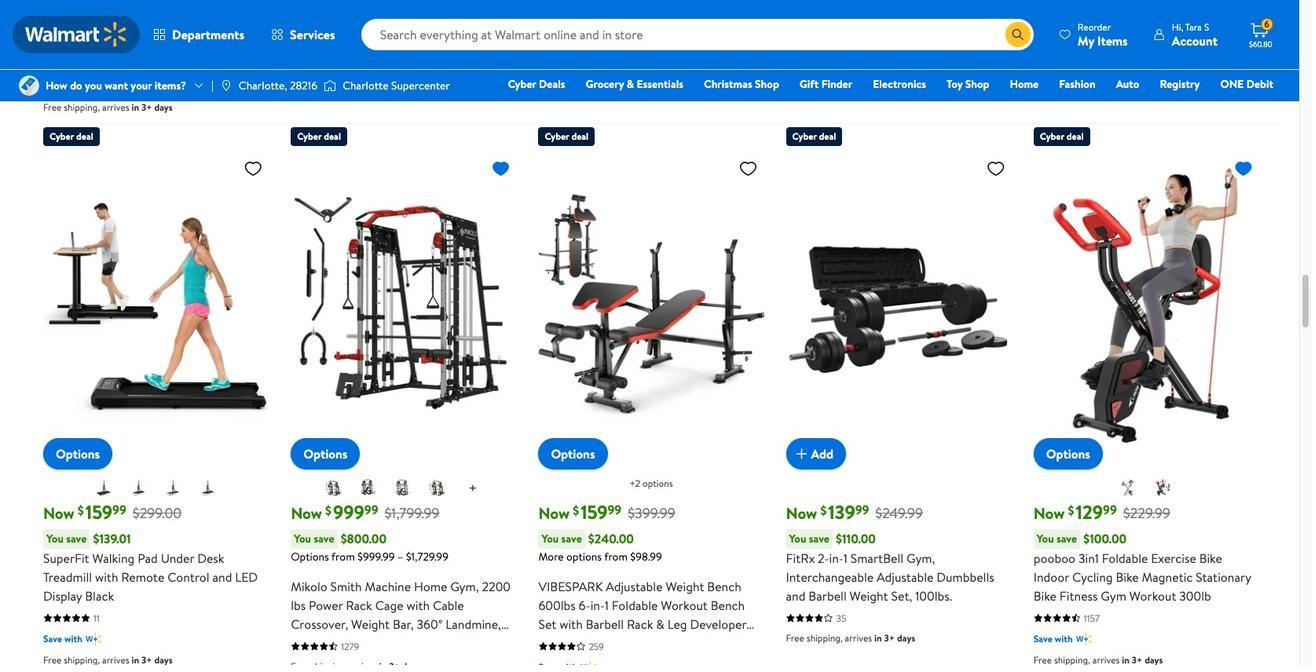 Task type: describe. For each thing, give the bounding box(es) containing it.
deal for now $ 139 99 $249.99
[[819, 130, 836, 143]]

treadmill up range
[[209, 0, 258, 14]]

you
[[85, 78, 102, 93]]

3+ right charlotte
[[389, 78, 400, 92]]

workout inside sunny health fitness stationary belt drive indoor workout cycling exercise bike, home cardio bicycle, sf-b1423
[[362, 16, 409, 33]]

home down search icon
[[1010, 76, 1039, 92]]

$98.99
[[631, 549, 662, 565]]

28216
[[290, 78, 318, 93]]

developer
[[690, 616, 747, 633]]

save with for 3105
[[1034, 41, 1073, 54]]

pooboo 3in1 foldable exercise bike indoor cycling bike magnetic stationary bike fitness gym workout 300lb image
[[1034, 152, 1260, 457]]

gift finder link
[[793, 75, 860, 93]]

2 vertical spatial walmart plus image
[[1076, 632, 1092, 648]]

2 vertical spatial bench
[[634, 654, 669, 666]]

6-
[[579, 597, 591, 615]]

free shipping, arrives in 3+ days down 183
[[291, 78, 420, 92]]

with inside treadmill with folding electric treadmill bluetooth voice control exercise treadmill for home office speed range of 0.5-7.5 mph
[[95, 0, 118, 14]]

sunny
[[291, 0, 324, 14]]

reorder my items
[[1078, 20, 1128, 49]]

shipping, down 183
[[312, 78, 348, 92]]

attachments,
[[436, 635, 510, 652]]

3+ down your
[[141, 100, 152, 114]]

$399.99
[[628, 504, 676, 523]]

$ for now $ 159 99 $299.00
[[78, 502, 84, 520]]

options link for now $ 999 99 $1,799.99
[[291, 439, 360, 470]]

more
[[539, 549, 564, 565]]

grocery & essentials link
[[579, 75, 691, 93]]

walmart plus image for 960
[[86, 78, 101, 94]]

2835
[[837, 39, 857, 52]]

cyber for now $ 159 99 $399.99
[[545, 130, 569, 143]]

now $ 159 99 $299.00
[[43, 499, 182, 526]]

in up auto link
[[1103, 62, 1111, 75]]

1279
[[341, 640, 359, 654]]

black image for 159
[[94, 479, 113, 497]]

home link
[[1003, 75, 1046, 93]]

free right charlotte,
[[291, 78, 309, 92]]

essentials
[[637, 76, 684, 92]]

in down you save $110.00 fitrx 2-in-1 smartbell gym, interchangeable adjustable dumbbells and barbell weight set, 100lbs. at the right
[[875, 632, 882, 645]]

save for now $ 159 99 $299.00
[[66, 531, 87, 547]]

gym, inside mikolo smith machine home gym, 2200 lbs power rack cage with cable crossover, weight bar, 360° landmine, barbell holders and other attachments, total body strength training cage
[[450, 578, 479, 596]]

deal for now $ 999 99 $1,799.99
[[324, 130, 341, 143]]

mikolo smith machine home gym, 2200 lbs power rack cage with cable crossover, weight bar, 360° landmine, barbell holders and other attachments, total body strength training cage
[[291, 578, 511, 666]]

smith machine-red image
[[429, 479, 447, 497]]

home inside treadmill with folding electric treadmill bluetooth voice control exercise treadmill for home office speed range of 0.5-7.5 mph
[[114, 34, 147, 52]]

add to favorites list, superfit walking pad under desk treadmill with remote control and led display black image
[[244, 159, 263, 178]]

weight inside you save $110.00 fitrx 2-in-1 smartbell gym, interchangeable adjustable dumbbells and barbell weight set, 100lbs.
[[850, 588, 889, 605]]

Walmart Site-Wide search field
[[361, 19, 1034, 50]]

items?
[[155, 78, 186, 93]]

hi,
[[1172, 20, 1184, 33]]

adjustable inside the vibespark adjustable weight bench 600lbs 6-in-1 foldable workout bench set with barbell rack & leg developer preacher curl rack, multi-function strength training bench press exer
[[606, 578, 663, 596]]

red image
[[1154, 479, 1173, 497]]

walmart+
[[1227, 98, 1274, 114]]

one debit link
[[1214, 75, 1281, 93]]

charlotte, 28216
[[239, 78, 318, 93]]

save with for 2835
[[786, 60, 825, 73]]

leg
[[668, 616, 687, 633]]

reorder
[[1078, 20, 1111, 33]]

mikolo
[[291, 578, 327, 596]]

walmart image
[[25, 22, 127, 47]]

in- inside the vibespark adjustable weight bench 600lbs 6-in-1 foldable workout bench set with barbell rack & leg developer preacher curl rack, multi-function strength training bench press exer
[[591, 597, 605, 615]]

now for now $ 139 99 $249.99
[[786, 503, 818, 524]]

cyber deal for now $ 129 99 $229.99
[[1040, 130, 1084, 143]]

0 vertical spatial cage
[[375, 597, 404, 615]]

cyber deal for now $ 159 99 $399.99
[[545, 130, 589, 143]]

drive
[[291, 16, 321, 33]]

now $ 139 99 $249.99
[[786, 499, 923, 526]]

with inside you save $139.01 superfit walking pad under desk treadmill with remote control and led display black
[[95, 569, 118, 586]]

free shipping, arrives in 3+ days up grocery on the top left of the page
[[539, 39, 668, 52]]

christmas shop link
[[697, 75, 787, 93]]

now $ 159 99 $399.99
[[539, 499, 676, 526]]

fashion link
[[1053, 75, 1103, 93]]

of
[[43, 53, 55, 71]]

free down the how
[[43, 100, 62, 114]]

do
[[70, 78, 82, 93]]

barbell for rack
[[586, 616, 624, 633]]

1 inside you save $110.00 fitrx 2-in-1 smartbell gym, interchangeable adjustable dumbbells and barbell weight set, 100lbs.
[[844, 550, 848, 567]]

in left supercenter
[[379, 78, 387, 92]]

control inside treadmill with folding electric treadmill bluetooth voice control exercise treadmill for home office speed range of 0.5-7.5 mph
[[134, 16, 176, 33]]

cyber for now $ 129 99 $229.99
[[1040, 130, 1065, 143]]

11
[[94, 612, 100, 626]]

now for now $ 999 99 $1,799.99
[[291, 503, 322, 524]]

home inside sunny health fitness stationary belt drive indoor workout cycling exercise bike, home cardio bicycle, sf-b1423
[[320, 34, 353, 52]]

–
[[397, 549, 403, 565]]

free shipping, arrives in 3+ days down 35 on the right bottom
[[786, 632, 916, 645]]

auto
[[1116, 76, 1140, 92]]

training inside mikolo smith machine home gym, 2200 lbs power rack cage with cable crossover, weight bar, 360° landmine, barbell holders and other attachments, total body strength training cage
[[401, 654, 443, 666]]

rack inside mikolo smith machine home gym, 2200 lbs power rack cage with cable crossover, weight bar, 360° landmine, barbell holders and other attachments, total body strength training cage
[[346, 597, 372, 615]]

options for now $ 129 99 $229.99
[[1047, 446, 1091, 463]]

smith machine-black/weight bench-black image
[[394, 479, 413, 497]]

rack,
[[617, 635, 646, 652]]

and for barbell
[[786, 588, 806, 605]]

free down interchangeable
[[786, 632, 805, 645]]

remove from favorites list, pooboo 3in1 foldable exercise bike indoor cycling bike magnetic stationary bike fitness gym workout 300lb image
[[1235, 159, 1253, 178]]

gym
[[1101, 588, 1127, 605]]

in up grocery & essentials
[[627, 39, 635, 52]]

exercise inside treadmill with folding electric treadmill bluetooth voice control exercise treadmill for home office speed range of 0.5-7.5 mph
[[179, 16, 224, 33]]

arrives down 35 on the right bottom
[[845, 632, 872, 645]]

options link for now $ 129 99 $229.99
[[1034, 439, 1103, 470]]

led
[[235, 569, 258, 586]]

3+ up grocery & essentials
[[637, 39, 647, 52]]

$60.80
[[1250, 39, 1273, 50]]

days up auto link
[[1120, 62, 1138, 75]]

white image
[[198, 479, 217, 497]]

cyber deal for now $ 139 99 $249.99
[[793, 130, 836, 143]]

weight inside mikolo smith machine home gym, 2200 lbs power rack cage with cable crossover, weight bar, 360° landmine, barbell holders and other attachments, total body strength training cage
[[351, 616, 390, 633]]

 image for charlotte, 28216
[[220, 79, 233, 92]]

|
[[211, 78, 214, 93]]

treadmill inside you save $139.01 superfit walking pad under desk treadmill with remote control and led display black
[[43, 569, 92, 586]]

treadmill up 0.5-
[[43, 34, 92, 52]]

360°
[[417, 616, 443, 633]]

fitness inside sunny health fitness stationary belt drive indoor workout cycling exercise bike, home cardio bicycle, sf-b1423
[[366, 0, 404, 14]]

add button
[[786, 439, 847, 470]]

arrives right gift
[[826, 81, 853, 94]]

smith machine-black/home gym package image
[[359, 479, 378, 497]]

smith
[[330, 578, 362, 596]]

159 for now $ 159 99 $399.99
[[581, 499, 608, 526]]

adjustable inside you save $110.00 fitrx 2-in-1 smartbell gym, interchangeable adjustable dumbbells and barbell weight set, 100lbs.
[[877, 569, 934, 586]]

add
[[811, 445, 834, 463]]

mikolo smith machine home gym, 2200 lbs power rack cage with cable crossover, weight bar, 360° landmine, barbell holders and other attachments, total body strength training cage image
[[291, 152, 517, 457]]

$ for now $ 999 99 $1,799.99
[[325, 502, 332, 520]]

and inside mikolo smith machine home gym, 2200 lbs power rack cage with cable crossover, weight bar, 360° landmine, barbell holders and other attachments, total body strength training cage
[[378, 635, 397, 652]]

treadmill with folding electric treadmill bluetooth voice control exercise treadmill for home office speed range of 0.5-7.5 mph
[[43, 0, 260, 71]]

fitrx
[[786, 550, 815, 567]]

cardio
[[356, 34, 393, 52]]

days up essentials
[[650, 39, 668, 52]]

days down bicycle,
[[402, 78, 420, 92]]

add to favorites list, fitrx 2-in-1 smartbell gym, interchangeable adjustable dumbbells and barbell weight set, 100lbs. image
[[987, 159, 1006, 178]]

add to favorites list, vibespark adjustable weight bench 600lbs 6-in-1 foldable workout bench set with barbell rack & leg developer preacher curl rack, multi-function strength training bench press exercise equipment image
[[739, 159, 758, 178]]

$100.00
[[1084, 531, 1127, 548]]

pink image
[[163, 479, 182, 497]]

electric
[[165, 0, 206, 14]]

charlotte,
[[239, 78, 287, 93]]

0.5-
[[58, 53, 79, 71]]

machine
[[365, 578, 411, 596]]

exercise inside sunny health fitness stationary belt drive indoor workout cycling exercise bike, home cardio bicycle, sf-b1423
[[456, 16, 501, 33]]

99 for now $ 159 99 $299.00
[[112, 502, 126, 519]]

days right finder
[[872, 81, 891, 94]]

services button
[[258, 16, 349, 53]]

want
[[105, 78, 128, 93]]

home inside mikolo smith machine home gym, 2200 lbs power rack cage with cable crossover, weight bar, 360° landmine, barbell holders and other attachments, total body strength training cage
[[414, 578, 447, 596]]

2200
[[482, 578, 511, 596]]

deal for now $ 159 99 $299.00
[[76, 130, 93, 143]]

speed
[[189, 34, 222, 52]]

with inside mikolo smith machine home gym, 2200 lbs power rack cage with cable crossover, weight bar, 360° landmine, barbell holders and other attachments, total body strength training cage
[[407, 597, 430, 615]]

3105
[[1084, 20, 1103, 34]]

183
[[341, 59, 354, 72]]

one
[[1221, 76, 1244, 92]]

99 for now $ 999 99 $1,799.99
[[364, 502, 378, 519]]

shipping, down 35 on the right bottom
[[807, 632, 843, 645]]

$240.00
[[588, 531, 634, 548]]

600lbs
[[539, 597, 576, 615]]

1 horizontal spatial walmart plus image
[[581, 660, 597, 666]]

cyber deals
[[508, 76, 565, 92]]

now $ 129 99 $229.99
[[1034, 499, 1171, 526]]

weight inside the vibespark adjustable weight bench 600lbs 6-in-1 foldable workout bench set with barbell rack & leg developer preacher curl rack, multi-function strength training bench press exer
[[666, 578, 705, 596]]

you save $100.00 pooboo 3in1 foldable exercise bike indoor cycling bike magnetic stationary bike fitness gym workout 300lb
[[1034, 531, 1252, 605]]

cyber for now $ 999 99 $1,799.99
[[297, 130, 322, 143]]

options for now $ 159 99 $299.00
[[56, 446, 100, 463]]

2 for 2835
[[865, 81, 870, 94]]

99 for now $ 159 99 $399.99
[[608, 502, 622, 519]]

gift finder
[[800, 76, 853, 92]]

$ for now $ 129 99 $229.99
[[1068, 502, 1075, 520]]

$ for now $ 159 99 $399.99
[[573, 502, 579, 520]]

landmine,
[[446, 616, 501, 633]]

tara
[[1186, 20, 1202, 33]]

save for now $ 129 99 $229.99
[[1057, 531, 1078, 547]]

you inside you save $110.00 fitrx 2-in-1 smartbell gym, interchangeable adjustable dumbbells and barbell weight set, 100lbs.
[[789, 531, 807, 547]]

foldable inside the vibespark adjustable weight bench 600lbs 6-in-1 foldable workout bench set with barbell rack & leg developer preacher curl rack, multi-function strength training bench press exer
[[612, 597, 658, 615]]

save for now $ 999 99 $1,799.99
[[314, 531, 334, 547]]

deal for now $ 129 99 $229.99
[[1067, 130, 1084, 143]]

from inside you save $240.00 more options from $98.99
[[604, 549, 628, 565]]

$299.00
[[133, 504, 182, 523]]

you save $139.01 superfit walking pad under desk treadmill with remote control and led display black
[[43, 531, 258, 605]]

259
[[589, 640, 604, 654]]

days down items?
[[154, 100, 173, 114]]

in down your
[[132, 100, 139, 114]]

walking
[[92, 550, 135, 567]]

99 for now $ 129 99 $229.99
[[1103, 502, 1117, 519]]

remote
[[121, 569, 164, 586]]

cycling inside sunny health fitness stationary belt drive indoor workout cycling exercise bike, home cardio bicycle, sf-b1423
[[412, 16, 453, 33]]

 image for how do you want your items?
[[19, 75, 39, 96]]

shop for christmas shop
[[755, 76, 779, 92]]



Task type: vqa. For each thing, say whether or not it's contained in the screenshot.
Toys to the middle
no



Task type: locate. For each thing, give the bounding box(es) containing it.
cyber deal down do on the left top
[[50, 130, 93, 143]]

7.5
[[79, 53, 93, 71]]

vibespark adjustable weight bench 600lbs 6-in-1 foldable workout bench set with barbell rack & leg developer preacher curl rack, multi-function strength training bench press exer
[[539, 578, 749, 666]]

grocery & essentials
[[586, 76, 684, 92]]

1 horizontal spatial indoor
[[1034, 569, 1070, 586]]

free shipping, arrives in 3+ days down how do you want your items?
[[43, 100, 173, 114]]

2 horizontal spatial walmart plus image
[[1076, 632, 1092, 648]]

barbell inside mikolo smith machine home gym, 2200 lbs power rack cage with cable crossover, weight bar, 360° landmine, barbell holders and other attachments, total body strength training cage
[[291, 635, 329, 652]]

workout inside you save $100.00 pooboo 3in1 foldable exercise bike indoor cycling bike magnetic stationary bike fitness gym workout 300lb
[[1130, 588, 1177, 605]]

5 deal from the left
[[1067, 130, 1084, 143]]

save for 960
[[43, 79, 62, 93]]

from
[[332, 549, 355, 565], [604, 549, 628, 565]]

1 deal from the left
[[76, 130, 93, 143]]

black image for 129
[[1119, 479, 1138, 497]]

shipping, arrives in 2 days
[[1034, 62, 1138, 75], [786, 81, 891, 94]]

2 horizontal spatial barbell
[[809, 588, 847, 605]]

1 horizontal spatial exercise
[[456, 16, 501, 33]]

2 now from the left
[[291, 503, 322, 524]]

1 vertical spatial stationary
[[1196, 569, 1252, 586]]

hi, tara s account
[[1172, 20, 1218, 49]]

0 horizontal spatial strength
[[351, 654, 399, 666]]

0 horizontal spatial 2
[[865, 81, 870, 94]]

folding
[[121, 0, 162, 14]]

home up 183
[[320, 34, 353, 52]]

how do you want your items?
[[46, 78, 186, 93]]

+2
[[630, 477, 641, 490]]

now inside now $ 999 99 $1,799.99
[[291, 503, 322, 524]]

free up deals
[[539, 39, 557, 52]]

1 horizontal spatial barbell
[[586, 616, 624, 633]]

2-
[[818, 550, 830, 567]]

2 training from the left
[[589, 654, 631, 666]]

save for 3105
[[1034, 41, 1053, 54]]

adjustable up set,
[[877, 569, 934, 586]]

0 vertical spatial 2
[[1113, 62, 1118, 75]]

bicycle,
[[396, 34, 438, 52]]

2 you from the left
[[294, 531, 311, 547]]

0 vertical spatial shipping, arrives in 2 days
[[1034, 62, 1138, 75]]

barbell for weight
[[809, 588, 847, 605]]

1 horizontal spatial strength
[[539, 654, 586, 666]]

1 horizontal spatial 2
[[1113, 62, 1118, 75]]

1 vertical spatial 1
[[605, 597, 609, 615]]

4 you from the left
[[789, 531, 807, 547]]

barbell
[[809, 588, 847, 605], [586, 616, 624, 633], [291, 635, 329, 652]]

charlotte
[[343, 78, 389, 93]]

0 horizontal spatial adjustable
[[606, 578, 663, 596]]

shipping, arrives in 2 days down 2835
[[786, 81, 891, 94]]

you inside you save $800.00 options from $999.99 – $1,729.99
[[294, 531, 311, 547]]

99 up the $100.00
[[1103, 502, 1117, 519]]

0 horizontal spatial indoor
[[324, 16, 359, 33]]

2 options link from the left
[[291, 439, 360, 470]]

0 vertical spatial walmart plus image
[[1076, 40, 1092, 56]]

99 up $110.00
[[856, 502, 869, 519]]

2 vertical spatial bike
[[1034, 588, 1057, 605]]

1 99 from the left
[[112, 502, 126, 519]]

now inside now $ 139 99 $249.99
[[786, 503, 818, 524]]

99 for now $ 139 99 $249.99
[[856, 502, 869, 519]]

1 vertical spatial cycling
[[1073, 569, 1113, 586]]

options inside you save $240.00 more options from $98.99
[[567, 549, 602, 565]]

rack up rack,
[[627, 616, 653, 633]]

1 horizontal spatial and
[[378, 635, 397, 652]]

1 inside the vibespark adjustable weight bench 600lbs 6-in-1 foldable workout bench set with barbell rack & leg developer preacher curl rack, multi-function strength training bench press exer
[[605, 597, 609, 615]]

training down "curl"
[[589, 654, 631, 666]]

1 horizontal spatial  image
[[220, 79, 233, 92]]

control
[[134, 16, 176, 33], [168, 569, 210, 586]]

2 black image from the left
[[1119, 479, 1138, 497]]

bar,
[[393, 616, 414, 633]]

grocery
[[586, 76, 624, 92]]

save inside you save $100.00 pooboo 3in1 foldable exercise bike indoor cycling bike magnetic stationary bike fitness gym workout 300lb
[[1057, 531, 1078, 547]]

cyber left deals
[[508, 76, 537, 92]]

0 vertical spatial shipping,
[[1034, 62, 1071, 75]]

$ inside the now $ 159 99 $399.99
[[573, 502, 579, 520]]

bike down pooboo
[[1034, 588, 1057, 605]]

0 vertical spatial 1
[[844, 550, 848, 567]]

cyber down fashion
[[1040, 130, 1065, 143]]

2 deal from the left
[[324, 130, 341, 143]]

save
[[66, 531, 87, 547], [314, 531, 334, 547], [562, 531, 582, 547], [809, 531, 830, 547], [1057, 531, 1078, 547]]

2 horizontal spatial walmart plus image
[[1076, 40, 1092, 56]]

1 horizontal spatial walmart plus image
[[829, 59, 844, 74]]

3 $ from the left
[[573, 502, 579, 520]]

+2 options
[[630, 477, 673, 490]]

99 inside the now $ 159 99 $399.99
[[608, 502, 622, 519]]

1 vertical spatial fitness
[[1060, 588, 1098, 605]]

options for now $ 159 99 $399.99
[[551, 446, 595, 463]]

1 right '6-' on the bottom
[[605, 597, 609, 615]]

shipping, for 3105
[[1034, 62, 1071, 75]]

walmart plus image down 259
[[581, 660, 597, 666]]

sf-
[[441, 34, 459, 52]]

deals
[[539, 76, 565, 92]]

1 save from the left
[[66, 531, 87, 547]]

0 vertical spatial walmart plus image
[[829, 59, 844, 74]]

1 horizontal spatial shipping,
[[1034, 62, 1071, 75]]

fashion
[[1060, 76, 1096, 92]]

35
[[837, 612, 847, 626]]

you up pooboo
[[1037, 531, 1054, 547]]

$ inside now $ 139 99 $249.99
[[821, 502, 827, 520]]

and inside you save $110.00 fitrx 2-in-1 smartbell gym, interchangeable adjustable dumbbells and barbell weight set, 100lbs.
[[786, 588, 806, 605]]

$229.99
[[1124, 504, 1171, 523]]

shipping, arrives in 2 days for 2835
[[786, 81, 891, 94]]

$1,799.99
[[385, 504, 440, 523]]

save down the 999
[[314, 531, 334, 547]]

options link up 129
[[1034, 439, 1103, 470]]

cage
[[375, 597, 404, 615], [446, 654, 475, 666]]

1 horizontal spatial workout
[[661, 597, 708, 615]]

300lb
[[1180, 588, 1212, 605]]

2 horizontal spatial weight
[[850, 588, 889, 605]]

0 horizontal spatial rack
[[346, 597, 372, 615]]

99
[[112, 502, 126, 519], [364, 502, 378, 519], [608, 502, 622, 519], [856, 502, 869, 519], [1103, 502, 1117, 519]]

159 up $240.00
[[581, 499, 608, 526]]

options link for now $ 159 99 $399.99
[[539, 439, 608, 470]]

now $ 999 99 $1,799.99
[[291, 499, 440, 526]]

1 horizontal spatial shop
[[966, 76, 990, 92]]

and for led
[[213, 569, 232, 586]]

2 for 3105
[[1113, 62, 1118, 75]]

$ inside now $ 159 99 $299.00
[[78, 502, 84, 520]]

control inside you save $139.01 superfit walking pad under desk treadmill with remote control and led display black
[[168, 569, 210, 586]]

6
[[1265, 17, 1270, 31]]

cyber deal down deals
[[545, 130, 589, 143]]

with inside the vibespark adjustable weight bench 600lbs 6-in-1 foldable workout bench set with barbell rack & leg developer preacher curl rack, multi-function strength training bench press exer
[[560, 616, 583, 633]]

stationary inside sunny health fitness stationary belt drive indoor workout cycling exercise bike, home cardio bicycle, sf-b1423
[[407, 0, 463, 14]]

you up more
[[542, 531, 559, 547]]

fitness inside you save $100.00 pooboo 3in1 foldable exercise bike indoor cycling bike magnetic stationary bike fitness gym workout 300lb
[[1060, 588, 1098, 605]]

save up more
[[562, 531, 582, 547]]

gym, up cable
[[450, 578, 479, 596]]

4 $ from the left
[[821, 502, 827, 520]]

0 vertical spatial bike
[[1200, 550, 1223, 567]]

1 horizontal spatial cage
[[446, 654, 475, 666]]

you for now $ 159 99 $399.99
[[542, 531, 559, 547]]

 image
[[19, 75, 39, 96], [324, 78, 336, 94], [220, 79, 233, 92]]

cyber down the 28216
[[297, 130, 322, 143]]

2 save from the left
[[314, 531, 334, 547]]

services
[[290, 26, 335, 43]]

christmas
[[704, 76, 753, 92]]

1 horizontal spatial adjustable
[[877, 569, 934, 586]]

control down under on the bottom of page
[[168, 569, 210, 586]]

99 down smith machine-black/home gym package "image" at the left
[[364, 502, 378, 519]]

and down bar, on the bottom left of page
[[378, 635, 397, 652]]

shipping, down do on the left top
[[64, 100, 100, 114]]

black image
[[94, 479, 113, 497], [1119, 479, 1138, 497]]

1 now from the left
[[43, 503, 75, 524]]

you for now $ 129 99 $229.99
[[1037, 531, 1054, 547]]

99 inside now $ 999 99 $1,799.99
[[364, 502, 378, 519]]

shipping, for 2835
[[786, 81, 824, 94]]

1 cyber deal from the left
[[50, 130, 93, 143]]

one debit walmart+
[[1221, 76, 1274, 114]]

shop for toy shop
[[966, 76, 990, 92]]

1 vertical spatial options
[[567, 549, 602, 565]]

3 cyber deal from the left
[[545, 130, 589, 143]]

you up "superfit"
[[46, 531, 64, 547]]

save inside you save $240.00 more options from $98.99
[[562, 531, 582, 547]]

$999.99
[[358, 549, 395, 565]]

cyber for now $ 159 99 $299.00
[[50, 130, 74, 143]]

you save $240.00 more options from $98.99
[[539, 531, 662, 565]]

960
[[94, 59, 110, 72]]

1 options link from the left
[[43, 439, 113, 470]]

foldable
[[1102, 550, 1148, 567], [612, 597, 658, 615]]

now for now $ 159 99 $399.99
[[539, 503, 570, 524]]

black
[[85, 588, 114, 605]]

1 strength from the left
[[351, 654, 399, 666]]

debit
[[1247, 76, 1274, 92]]

foldable inside you save $100.00 pooboo 3in1 foldable exercise bike indoor cycling bike magnetic stationary bike fitness gym workout 300lb
[[1102, 550, 1148, 567]]

weight up leg at the bottom right of the page
[[666, 578, 705, 596]]

0 horizontal spatial and
[[213, 569, 232, 586]]

arrives up grocery on the top left of the page
[[598, 39, 625, 52]]

0 vertical spatial fitness
[[366, 0, 404, 14]]

5 cyber deal from the left
[[1040, 130, 1084, 143]]

walmart plus image right do on the left top
[[86, 78, 101, 94]]

$ left 139
[[821, 502, 827, 520]]

5 99 from the left
[[1103, 502, 1117, 519]]

 image right the 28216
[[324, 78, 336, 94]]

1 vertical spatial bike
[[1116, 569, 1139, 586]]

superfit
[[43, 550, 89, 567]]

1 vertical spatial 2
[[865, 81, 870, 94]]

1 vertical spatial indoor
[[1034, 569, 1070, 586]]

other
[[400, 635, 433, 652]]

1 horizontal spatial options
[[643, 477, 673, 490]]

now inside now $ 129 99 $229.99
[[1034, 503, 1065, 524]]

strength inside the vibespark adjustable weight bench 600lbs 6-in-1 foldable workout bench set with barbell rack & leg developer preacher curl rack, multi-function strength training bench press exer
[[539, 654, 586, 666]]

electronics link
[[866, 75, 934, 93]]

2 vertical spatial and
[[378, 635, 397, 652]]

1 from from the left
[[332, 549, 355, 565]]

deal for now $ 159 99 $399.99
[[572, 130, 589, 143]]

indoor inside sunny health fitness stationary belt drive indoor workout cycling exercise bike, home cardio bicycle, sf-b1423
[[324, 16, 359, 33]]

stationary up sf-
[[407, 0, 463, 14]]

options up mikolo
[[291, 549, 329, 565]]

3 you from the left
[[542, 531, 559, 547]]

2 right finder
[[865, 81, 870, 94]]

days down set,
[[897, 632, 916, 645]]

exercise
[[179, 16, 224, 33], [456, 16, 501, 33], [1152, 550, 1197, 567]]

$ left the 999
[[325, 502, 332, 520]]

set,
[[892, 588, 913, 605]]

0 horizontal spatial shipping,
[[786, 81, 824, 94]]

strength down preacher
[[539, 654, 586, 666]]

treadmill
[[43, 0, 92, 14], [209, 0, 258, 14], [43, 34, 92, 52], [43, 569, 92, 586]]

exercise up speed
[[179, 16, 224, 33]]

 image left the how
[[19, 75, 39, 96]]

1 black image from the left
[[94, 479, 113, 497]]

4 cyber deal from the left
[[793, 130, 836, 143]]

0 horizontal spatial walmart plus image
[[86, 632, 101, 648]]

vibespark adjustable weight bench 600lbs 6-in-1 foldable workout bench set with barbell rack & leg developer preacher curl rack, multi-function strength training bench press exercise equipment image
[[539, 152, 764, 457]]

3 save from the left
[[562, 531, 582, 547]]

strength inside mikolo smith machine home gym, 2200 lbs power rack cage with cable crossover, weight bar, 360° landmine, barbell holders and other attachments, total body strength training cage
[[351, 654, 399, 666]]

1 horizontal spatial rack
[[627, 616, 653, 633]]

you for now $ 159 99 $299.00
[[46, 531, 64, 547]]

range
[[225, 34, 260, 52]]

$ inside now $ 999 99 $1,799.99
[[325, 502, 332, 520]]

100lbs.
[[916, 588, 952, 605]]

workout down magnetic
[[1130, 588, 1177, 605]]

& inside the vibespark adjustable weight bench 600lbs 6-in-1 foldable workout bench set with barbell rack & leg developer preacher curl rack, multi-function strength training bench press exer
[[656, 616, 665, 633]]

3 deal from the left
[[572, 130, 589, 143]]

training inside the vibespark adjustable weight bench 600lbs 6-in-1 foldable workout bench set with barbell rack & leg developer preacher curl rack, multi-function strength training bench press exer
[[589, 654, 631, 666]]

barbell up total
[[291, 635, 329, 652]]

1 horizontal spatial foldable
[[1102, 550, 1148, 567]]

5 save from the left
[[1057, 531, 1078, 547]]

items
[[1098, 32, 1128, 49]]

1 you from the left
[[46, 531, 64, 547]]

& right grocery on the top left of the page
[[627, 76, 634, 92]]

2 shop from the left
[[966, 76, 990, 92]]

you inside you save $139.01 superfit walking pad under desk treadmill with remote control and led display black
[[46, 531, 64, 547]]

barbell inside the vibespark adjustable weight bench 600lbs 6-in-1 foldable workout bench set with barbell rack & leg developer preacher curl rack, multi-function strength training bench press exer
[[586, 616, 624, 633]]

cyber inside "link"
[[508, 76, 537, 92]]

treadmill down "superfit"
[[43, 569, 92, 586]]

3+ down set,
[[885, 632, 895, 645]]

shipping, up deals
[[559, 39, 595, 52]]

barbell inside you save $110.00 fitrx 2-in-1 smartbell gym, interchangeable adjustable dumbbells and barbell weight set, 100lbs.
[[809, 588, 847, 605]]

barbell up "curl"
[[586, 616, 624, 633]]

treadmill up bluetooth
[[43, 0, 92, 14]]

0 horizontal spatial stationary
[[407, 0, 463, 14]]

arrives down how do you want your items?
[[102, 100, 129, 114]]

2 horizontal spatial workout
[[1130, 588, 1177, 605]]

from down the $800.00
[[332, 549, 355, 565]]

save inside you save $139.01 superfit walking pad under desk treadmill with remote control and led display black
[[66, 531, 87, 547]]

3 99 from the left
[[608, 502, 622, 519]]

2 horizontal spatial  image
[[324, 78, 336, 94]]

1 shop from the left
[[755, 76, 779, 92]]

1 horizontal spatial training
[[589, 654, 631, 666]]

cycling inside you save $100.00 pooboo 3in1 foldable exercise bike indoor cycling bike magnetic stationary bike fitness gym workout 300lb
[[1073, 569, 1113, 586]]

0 horizontal spatial cycling
[[412, 16, 453, 33]]

in- inside you save $110.00 fitrx 2-in-1 smartbell gym, interchangeable adjustable dumbbells and barbell weight set, 100lbs.
[[830, 550, 844, 567]]

save inside you save $800.00 options from $999.99 – $1,729.99
[[314, 531, 334, 547]]

in
[[627, 39, 635, 52], [1103, 62, 1111, 75], [379, 78, 387, 92], [855, 81, 863, 94], [132, 100, 139, 114], [875, 632, 882, 645]]

3 options link from the left
[[539, 439, 608, 470]]

shipping, arrives in 2 days for 3105
[[1034, 62, 1138, 75]]

save for 2835
[[786, 60, 805, 73]]

cyber deal for now $ 159 99 $299.00
[[50, 130, 93, 143]]

$
[[78, 502, 84, 520], [325, 502, 332, 520], [573, 502, 579, 520], [821, 502, 827, 520], [1068, 502, 1075, 520]]

0 vertical spatial gym,
[[907, 550, 936, 567]]

training down 'other'
[[401, 654, 443, 666]]

2 vertical spatial barbell
[[291, 635, 329, 652]]

weight
[[666, 578, 705, 596], [850, 588, 889, 605], [351, 616, 390, 633]]

and inside you save $139.01 superfit walking pad under desk treadmill with remote control and led display black
[[213, 569, 232, 586]]

3 now from the left
[[539, 503, 570, 524]]

0 horizontal spatial 1
[[605, 597, 609, 615]]

1 vertical spatial walmart plus image
[[86, 78, 101, 94]]

0 horizontal spatial bike
[[1034, 588, 1057, 605]]

gray image
[[129, 479, 147, 497]]

0 vertical spatial in-
[[830, 550, 844, 567]]

now inside the now $ 159 99 $399.99
[[539, 503, 570, 524]]

0 horizontal spatial fitness
[[366, 0, 404, 14]]

training
[[401, 654, 443, 666], [589, 654, 631, 666]]

walmart plus image up finder
[[829, 59, 844, 74]]

gym, up 100lbs.
[[907, 550, 936, 567]]

options up 129
[[1047, 446, 1091, 463]]

save for now $ 159 99 $399.99
[[562, 531, 582, 547]]

$800.00
[[341, 531, 387, 548]]

1 horizontal spatial &
[[656, 616, 665, 633]]

gym, inside you save $110.00 fitrx 2-in-1 smartbell gym, interchangeable adjustable dumbbells and barbell weight set, 100lbs.
[[907, 550, 936, 567]]

walmart plus image down 3105
[[1076, 40, 1092, 56]]

power
[[309, 597, 343, 615]]

1 vertical spatial control
[[168, 569, 210, 586]]

2 99 from the left
[[364, 502, 378, 519]]

4 now from the left
[[786, 503, 818, 524]]

b1423
[[459, 34, 492, 52]]

fitness
[[366, 0, 404, 14], [1060, 588, 1098, 605]]

1 horizontal spatial black image
[[1119, 479, 1138, 497]]

0 vertical spatial bench
[[708, 578, 742, 596]]

shop right toy
[[966, 76, 990, 92]]

save up pooboo
[[1057, 531, 1078, 547]]

129
[[1076, 499, 1103, 526]]

0 horizontal spatial workout
[[362, 16, 409, 33]]

0 horizontal spatial cage
[[375, 597, 404, 615]]

save inside you save $110.00 fitrx 2-in-1 smartbell gym, interchangeable adjustable dumbbells and barbell weight set, 100lbs.
[[809, 531, 830, 547]]

2 from from the left
[[604, 549, 628, 565]]

4 99 from the left
[[856, 502, 869, 519]]

2 cyber deal from the left
[[297, 130, 341, 143]]

1 horizontal spatial gym,
[[907, 550, 936, 567]]

1 horizontal spatial bike
[[1116, 569, 1139, 586]]

rack inside the vibespark adjustable weight bench 600lbs 6-in-1 foldable workout bench set with barbell rack & leg developer preacher curl rack, multi-function strength training bench press exer
[[627, 616, 653, 633]]

walmart plus image for 2835
[[829, 59, 844, 74]]

save up "superfit"
[[66, 531, 87, 547]]

arrives up fashion link
[[1073, 62, 1101, 75]]

1
[[844, 550, 848, 567], [605, 597, 609, 615]]

options up the now $ 159 99 $399.99
[[551, 446, 595, 463]]

fitrx 2-in-1 smartbell gym, interchangeable adjustable dumbbells and barbell weight set, 100lbs. image
[[786, 152, 1012, 457]]

$ for now $ 139 99 $249.99
[[821, 502, 827, 520]]

4 options link from the left
[[1034, 439, 1103, 470]]

0 horizontal spatial foldable
[[612, 597, 658, 615]]

cyber deals link
[[501, 75, 573, 93]]

shop right christmas at the top of the page
[[755, 76, 779, 92]]

0 vertical spatial stationary
[[407, 0, 463, 14]]

now left 129
[[1034, 503, 1065, 524]]

1 vertical spatial cage
[[446, 654, 475, 666]]

remove from favorites list, mikolo smith machine home gym, 2200 lbs power rack cage with cable crossover, weight bar, 360° landmine, barbell holders and other attachments, total body strength training cage image
[[491, 159, 510, 178]]

my
[[1078, 32, 1095, 49]]

foldable up rack,
[[612, 597, 658, 615]]

1 vertical spatial shipping,
[[786, 81, 824, 94]]

0 horizontal spatial training
[[401, 654, 443, 666]]

cyber deal down gift
[[793, 130, 836, 143]]

s
[[1205, 20, 1210, 33]]

home up cable
[[414, 578, 447, 596]]

dumbbells
[[937, 569, 995, 586]]

99 inside now $ 129 99 $229.99
[[1103, 502, 1117, 519]]

2 $ from the left
[[325, 502, 332, 520]]

now left 139
[[786, 503, 818, 524]]

0 horizontal spatial barbell
[[291, 635, 329, 652]]

you up mikolo
[[294, 531, 311, 547]]

save up 2-
[[809, 531, 830, 547]]

walmart plus image
[[829, 59, 844, 74], [86, 78, 101, 94], [1076, 632, 1092, 648]]

toy shop
[[947, 76, 990, 92]]

in right finder
[[855, 81, 863, 94]]

cyber down gift
[[793, 130, 817, 143]]

0 vertical spatial control
[[134, 16, 176, 33]]

search icon image
[[1012, 28, 1025, 41]]

indoor inside you save $100.00 pooboo 3in1 foldable exercise bike indoor cycling bike magnetic stationary bike fitness gym workout 300lb
[[1034, 569, 1070, 586]]

$ inside now $ 129 99 $229.99
[[1068, 502, 1075, 520]]

holders
[[332, 635, 375, 652]]

under
[[161, 550, 194, 567]]

139
[[829, 499, 856, 526]]

2 horizontal spatial bike
[[1200, 550, 1223, 567]]

1 horizontal spatial weight
[[666, 578, 705, 596]]

weight up "holders"
[[351, 616, 390, 633]]

free
[[539, 39, 557, 52], [291, 78, 309, 92], [43, 100, 62, 114], [786, 632, 805, 645]]

options up now $ 159 99 $299.00
[[56, 446, 100, 463]]

sunny health fitness stationary belt drive indoor workout cycling exercise bike, home cardio bicycle, sf-b1423
[[291, 0, 501, 52]]

$139.01
[[93, 531, 131, 548]]

you inside you save $240.00 more options from $98.99
[[542, 531, 559, 547]]

Search search field
[[361, 19, 1034, 50]]

1 $ from the left
[[78, 502, 84, 520]]

99 inside now $ 139 99 $249.99
[[856, 502, 869, 519]]

0 vertical spatial &
[[627, 76, 634, 92]]

$110.00
[[836, 531, 876, 548]]

smith machine-black image
[[325, 479, 344, 497]]

0 horizontal spatial shop
[[755, 76, 779, 92]]

2 horizontal spatial and
[[786, 588, 806, 605]]

5 $ from the left
[[1068, 502, 1075, 520]]

99 inside now $ 159 99 $299.00
[[112, 502, 126, 519]]

1 vertical spatial walmart plus image
[[86, 632, 101, 648]]

1 horizontal spatial stationary
[[1196, 569, 1252, 586]]

walmart plus image
[[1076, 40, 1092, 56], [86, 632, 101, 648], [581, 660, 597, 666]]

1 down $110.00
[[844, 550, 848, 567]]

workout inside the vibespark adjustable weight bench 600lbs 6-in-1 foldable workout bench set with barbell rack & leg developer preacher curl rack, multi-function strength training bench press exer
[[661, 597, 708, 615]]

add to cart image
[[793, 445, 811, 464]]

for
[[95, 34, 111, 52]]

superfit walking pad under desk treadmill with remote control and led display black image
[[43, 152, 269, 457]]

999
[[333, 499, 364, 526]]

toy shop link
[[940, 75, 997, 93]]

rack down "smith"
[[346, 597, 372, 615]]

1 vertical spatial in-
[[591, 597, 605, 615]]

cage down attachments,
[[446, 654, 475, 666]]

cyber deal
[[50, 130, 93, 143], [297, 130, 341, 143], [545, 130, 589, 143], [793, 130, 836, 143], [1040, 130, 1084, 143]]

1 159 from the left
[[85, 499, 112, 526]]

exercise down belt
[[456, 16, 501, 33]]

you save $110.00 fitrx 2-in-1 smartbell gym, interchangeable adjustable dumbbells and barbell weight set, 100lbs.
[[786, 531, 995, 605]]

bike,
[[291, 34, 317, 52]]

free shipping, arrives in 3+ days
[[539, 39, 668, 52], [291, 78, 420, 92], [43, 100, 173, 114], [786, 632, 916, 645]]

fitness up cardio on the top left of the page
[[366, 0, 404, 14]]

exercise up magnetic
[[1152, 550, 1197, 567]]

1 horizontal spatial from
[[604, 549, 628, 565]]

2 159 from the left
[[581, 499, 608, 526]]

save with for 960
[[43, 79, 82, 93]]

0 horizontal spatial 159
[[85, 499, 112, 526]]

you inside you save $100.00 pooboo 3in1 foldable exercise bike indoor cycling bike magnetic stationary bike fitness gym workout 300lb
[[1037, 531, 1054, 547]]

now inside now $ 159 99 $299.00
[[43, 503, 75, 524]]

1 training from the left
[[401, 654, 443, 666]]

4 deal from the left
[[819, 130, 836, 143]]

from inside you save $800.00 options from $999.99 – $1,729.99
[[332, 549, 355, 565]]

options
[[643, 477, 673, 490], [567, 549, 602, 565]]

0 vertical spatial foldable
[[1102, 550, 1148, 567]]

foldable down the $100.00
[[1102, 550, 1148, 567]]

you for now $ 999 99 $1,799.99
[[294, 531, 311, 547]]

4 save from the left
[[809, 531, 830, 547]]

now up "superfit"
[[43, 503, 75, 524]]

99 up $240.00
[[608, 502, 622, 519]]

arrives down 183
[[350, 78, 377, 92]]

1 vertical spatial rack
[[627, 616, 653, 633]]

options inside you save $800.00 options from $999.99 – $1,729.99
[[291, 549, 329, 565]]

walmart plus image down 1157
[[1076, 632, 1092, 648]]

159 for now $ 159 99 $299.00
[[85, 499, 112, 526]]

cyber deal for now $ 999 99 $1,799.99
[[297, 130, 341, 143]]

0 horizontal spatial in-
[[591, 597, 605, 615]]

1 horizontal spatial shipping, arrives in 2 days
[[1034, 62, 1138, 75]]

 image for charlotte supercenter
[[324, 78, 336, 94]]

exercise inside you save $100.00 pooboo 3in1 foldable exercise bike indoor cycling bike magnetic stationary bike fitness gym workout 300lb
[[1152, 550, 1197, 567]]

fitness up 1157
[[1060, 588, 1098, 605]]

magnetic
[[1142, 569, 1193, 586]]

now for now $ 159 99 $299.00
[[43, 503, 75, 524]]

1 horizontal spatial cycling
[[1073, 569, 1113, 586]]

5 you from the left
[[1037, 531, 1054, 547]]

5 now from the left
[[1034, 503, 1065, 524]]

options link for now $ 159 99 $299.00
[[43, 439, 113, 470]]

0 vertical spatial cycling
[[412, 16, 453, 33]]

you save $800.00 options from $999.99 – $1,729.99
[[291, 531, 449, 565]]

options link up now $ 159 99 $299.00
[[43, 439, 113, 470]]

toy
[[947, 76, 963, 92]]

now for now $ 129 99 $229.99
[[1034, 503, 1065, 524]]

1 horizontal spatial 1
[[844, 550, 848, 567]]

1 vertical spatial bench
[[711, 597, 745, 615]]

1 vertical spatial gym,
[[450, 578, 479, 596]]

cycling down 3in1
[[1073, 569, 1113, 586]]

options for now $ 999 99 $1,799.99
[[304, 446, 348, 463]]

0 horizontal spatial weight
[[351, 616, 390, 633]]

2 strength from the left
[[539, 654, 586, 666]]

0 vertical spatial options
[[643, 477, 673, 490]]

cyber for now $ 139 99 $249.99
[[793, 130, 817, 143]]

6 $60.80
[[1250, 17, 1273, 50]]

black image up now $ 159 99 $299.00
[[94, 479, 113, 497]]

stationary inside you save $100.00 pooboo 3in1 foldable exercise bike indoor cycling bike magnetic stationary bike fitness gym workout 300lb
[[1196, 569, 1252, 586]]

options link up smith machine-black icon
[[291, 439, 360, 470]]

0 horizontal spatial gym,
[[450, 578, 479, 596]]

options up smith machine-black icon
[[304, 446, 348, 463]]

0 vertical spatial and
[[213, 569, 232, 586]]

0 horizontal spatial exercise
[[179, 16, 224, 33]]

2 horizontal spatial exercise
[[1152, 550, 1197, 567]]

body
[[320, 654, 348, 666]]



